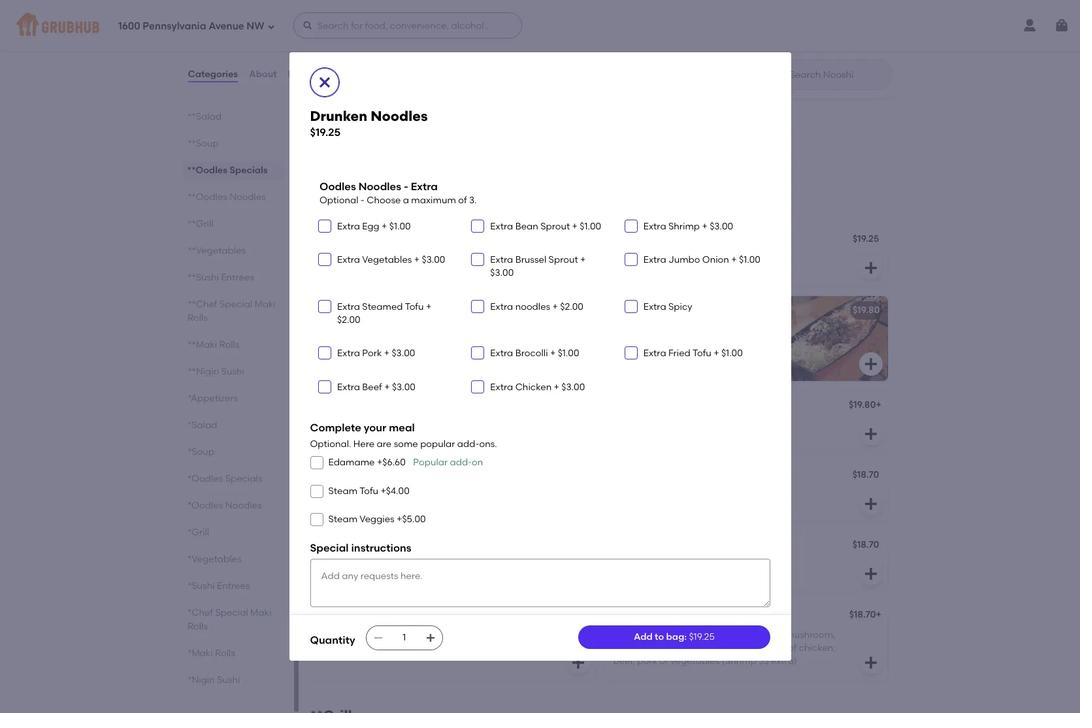 Task type: vqa. For each thing, say whether or not it's contained in the screenshot.
the bottommost Erik'S
no



Task type: locate. For each thing, give the bounding box(es) containing it.
**grill tab
[[187, 217, 279, 231]]

ons.
[[480, 439, 497, 450]]

drunken for drunken noodles
[[614, 235, 651, 246]]

rolls right **maki in the top left of the page
[[219, 339, 239, 350]]

extra left brussel
[[491, 254, 514, 266]]

suicide curry
[[614, 49, 674, 60]]

0 vertical spatial special
[[219, 299, 252, 310]]

**nigiri sushi
[[187, 366, 244, 377]]

sushi down the *maki rolls tab
[[217, 675, 240, 686]]

fried inside thai fried rice (spicy) button
[[343, 119, 365, 130]]

*appetizers tab
[[187, 392, 279, 405]]

0 horizontal spatial spicy
[[614, 629, 638, 641]]

rolls inside **chef special maki rolls
[[187, 313, 208, 324]]

$4.00
[[386, 486, 410, 497]]

0 vertical spatial $19.25
[[310, 126, 341, 138]]

extra for extra jumbo onion
[[644, 254, 667, 266]]

extra for extra brussel sprout
[[491, 254, 514, 266]]

extra left beef
[[337, 382, 360, 393]]

$3.00 for extra vegetables + $3.00
[[422, 254, 446, 266]]

extra for extra steamed tofu
[[337, 301, 360, 312]]

2 horizontal spatial fried
[[669, 348, 691, 359]]

1 vertical spatial -
[[361, 195, 365, 206]]

1 vertical spatial $19.25
[[853, 234, 880, 245]]

sprout for extra brussel sprout
[[549, 254, 578, 266]]

$3.00 right beef
[[392, 382, 416, 393]]

categories button
[[187, 51, 239, 98]]

drunken down reviews button
[[310, 108, 368, 124]]

extra spicy
[[644, 301, 693, 312]]

tofu right "steamed"
[[405, 301, 424, 312]]

special down *sushi entrees tab
[[215, 607, 248, 619]]

1 horizontal spatial $2.00
[[561, 301, 584, 312]]

0 horizontal spatial **oodles noodles
[[187, 192, 266, 203]]

specials down '**soup' tab
[[230, 165, 268, 176]]

noodles on the boat
[[614, 305, 705, 316]]

fried right thai
[[343, 119, 365, 130]]

*oodles down *soup
[[187, 473, 223, 485]]

extra down "curry laksa"
[[337, 254, 360, 266]]

fried up input item quantity number field
[[388, 611, 411, 622]]

add- inside complete your meal optional. here are some popular add-ons.
[[458, 439, 480, 450]]

extra inside extra brussel sprout + $3.00
[[491, 254, 514, 266]]

stir-
[[369, 611, 388, 622]]

2 steam from the top
[[329, 514, 358, 525]]

0 vertical spatial maki
[[254, 299, 275, 310]]

2 horizontal spatial $19.25
[[853, 234, 880, 245]]

$3.00 for extra shrimp + $3.00
[[710, 221, 734, 232]]

1 vertical spatial sushi
[[217, 675, 240, 686]]

*sushi entrees
[[187, 581, 250, 592]]

special inside *chef special maki rolls
[[215, 607, 248, 619]]

extra for extra beef
[[337, 382, 360, 393]]

extra left "steamed"
[[337, 301, 360, 312]]

brussel
[[516, 254, 547, 266]]

1 vertical spatial sprout
[[549, 254, 578, 266]]

extra for extra bean sprout
[[491, 221, 514, 232]]

steam for steam veggies
[[329, 514, 358, 525]]

singapore
[[321, 611, 367, 622]]

specials inside tab
[[225, 473, 262, 485]]

meal
[[389, 422, 415, 434]]

0 vertical spatial on
[[653, 305, 664, 316]]

Special instructions text field
[[310, 559, 771, 608]]

extra up drunken noodles
[[644, 221, 667, 232]]

extra left boat
[[644, 301, 667, 312]]

svg image
[[303, 20, 313, 31], [267, 23, 275, 30], [863, 74, 879, 90], [321, 222, 329, 230], [628, 222, 635, 230], [474, 256, 482, 264], [571, 260, 586, 276], [321, 303, 329, 310], [474, 303, 482, 310], [628, 303, 635, 310], [474, 349, 482, 357], [321, 383, 329, 391], [474, 383, 482, 391], [863, 427, 879, 442], [313, 488, 321, 495], [426, 633, 436, 644], [571, 655, 586, 671], [863, 655, 879, 671]]

entrees down *vegetables tab
[[217, 581, 250, 592]]

steam down edamame
[[329, 486, 358, 497]]

steam up bo
[[329, 514, 358, 525]]

1 $18.70 button from the top
[[606, 462, 888, 521]]

extra left noodles
[[491, 301, 514, 312]]

1 steam from the top
[[329, 486, 358, 497]]

1 vertical spatial spicy
[[614, 629, 638, 641]]

tofu inside extra steamed tofu + $2.00
[[405, 301, 424, 312]]

specials down *soup tab
[[225, 473, 262, 485]]

- left choose
[[361, 195, 365, 206]]

maki inside **chef special maki rolls
[[254, 299, 275, 310]]

tofu for extra fried tofu
[[693, 348, 712, 359]]

1 vertical spatial entrees
[[217, 581, 250, 592]]

1 horizontal spatial tofu
[[405, 301, 424, 312]]

0 horizontal spatial fried
[[343, 119, 365, 130]]

spicy up tomato,
[[614, 629, 638, 641]]

brocolli
[[516, 348, 548, 359]]

svg image inside "main navigation" navigation
[[1055, 18, 1070, 33]]

drunken down extra shrimp + $3.00
[[614, 235, 651, 246]]

special left "instructions"
[[310, 542, 349, 555]]

spicy inside spicy and sour broth with rice noodles, mushroom, tomato, cilantro & bean sprout. choice of chicken, beef, pork or vegetables (shrimp $3 extra)
[[614, 629, 638, 641]]

1 vertical spatial on
[[472, 457, 483, 468]]

extra chicken + $3.00
[[491, 382, 585, 393]]

0 vertical spatial of
[[458, 195, 467, 206]]

sushi for *nigiri sushi
[[217, 675, 240, 686]]

reviews button
[[287, 51, 325, 98]]

**oodles down **soup
[[187, 165, 228, 176]]

*oodles
[[187, 473, 223, 485], [187, 500, 223, 511]]

extra for extra pork
[[337, 348, 360, 359]]

$3.00 up the onion on the right top of page
[[710, 221, 734, 232]]

*oodles up *grill
[[187, 500, 223, 511]]

0 vertical spatial sprout
[[541, 221, 570, 232]]

2 horizontal spatial tofu
[[693, 348, 712, 359]]

steam for steam tofu
[[329, 486, 358, 497]]

**maki rolls
[[187, 339, 239, 350]]

or
[[660, 656, 669, 667]]

on down ons.
[[472, 457, 483, 468]]

sprout right bean
[[541, 221, 570, 232]]

pho bo button
[[313, 532, 595, 591]]

extra down noodles on the boat
[[644, 348, 667, 359]]

1 vertical spatial $18.70 button
[[606, 532, 888, 591]]

entrees down **vegetables tab
[[221, 272, 254, 283]]

curry left laksa
[[321, 235, 346, 246]]

2 *oodles from the top
[[187, 500, 223, 511]]

tofu
[[405, 301, 424, 312], [693, 348, 712, 359], [360, 486, 379, 497]]

$5.00
[[402, 514, 426, 525]]

2 vertical spatial special
[[215, 607, 248, 619]]

1 vertical spatial steam
[[329, 514, 358, 525]]

extra bean sprout + $1.00
[[491, 221, 602, 232]]

0 vertical spatial steam
[[329, 486, 358, 497]]

1 vertical spatial $18.70
[[853, 540, 880, 551]]

rolls down **chef
[[187, 313, 208, 324]]

add to bag: $19.25
[[634, 632, 715, 643]]

optional.
[[310, 439, 351, 450]]

sprout right brussel
[[549, 254, 578, 266]]

laksa
[[348, 235, 375, 246]]

entrees for *sushi entrees
[[217, 581, 250, 592]]

spicy down jumbo
[[669, 301, 693, 312]]

mushroom,
[[786, 629, 836, 641]]

1 horizontal spatial $19.25
[[689, 632, 715, 643]]

1 vertical spatial drunken
[[614, 235, 651, 246]]

complete
[[310, 422, 362, 434]]

$19.80 + for red curry
[[556, 47, 589, 58]]

rolls down *chef
[[187, 621, 208, 632]]

bo
[[340, 541, 352, 552]]

extra up maximum
[[411, 180, 438, 193]]

$3.00 right chicken
[[562, 382, 585, 393]]

0 vertical spatial drunken
[[310, 108, 368, 124]]

0 vertical spatial $19.80 +
[[556, 47, 589, 58]]

vegetables
[[671, 656, 720, 667]]

svg image
[[1055, 18, 1070, 33], [317, 74, 333, 90], [474, 222, 482, 230], [321, 256, 329, 264], [628, 256, 635, 264], [863, 260, 879, 276], [628, 349, 635, 357], [571, 357, 586, 372], [863, 357, 879, 372], [313, 459, 321, 467], [863, 496, 879, 512], [863, 566, 879, 582], [373, 633, 384, 644]]

sushi
[[221, 366, 244, 377], [217, 675, 240, 686]]

fried down the
[[669, 348, 691, 359]]

extra inside extra steamed tofu + $2.00
[[337, 301, 360, 312]]

2 vertical spatial $19.80 +
[[849, 400, 882, 411]]

**oodles noodles tab
[[187, 190, 279, 204]]

0 vertical spatial $2.00
[[561, 301, 584, 312]]

on left the
[[653, 305, 664, 316]]

0 vertical spatial *oodles
[[187, 473, 223, 485]]

0 horizontal spatial $2.00
[[337, 315, 361, 326]]

maki for *chef special maki rolls
[[250, 607, 271, 619]]

popular
[[421, 439, 455, 450]]

$1.00 for extra bean sprout + $1.00
[[580, 221, 602, 232]]

1 vertical spatial specials
[[225, 473, 262, 485]]

extra for extra egg
[[337, 221, 360, 232]]

0 vertical spatial fried
[[343, 119, 365, 130]]

edamame
[[329, 457, 375, 468]]

maki inside *chef special maki rolls
[[250, 607, 271, 619]]

steam veggies + $5.00
[[329, 514, 426, 525]]

1 horizontal spatial drunken
[[614, 235, 651, 246]]

$2.00
[[561, 301, 584, 312], [337, 315, 361, 326]]

special inside **chef special maki rolls
[[219, 299, 252, 310]]

extra for extra vegetables
[[337, 254, 360, 266]]

+ inside extra steamed tofu + $2.00
[[426, 301, 432, 312]]

noodles
[[371, 108, 428, 124], [359, 180, 402, 193], [229, 192, 266, 203], [375, 196, 432, 212], [653, 235, 690, 246], [614, 305, 651, 316], [225, 500, 262, 511], [413, 611, 450, 622]]

curry right 'red'
[[341, 49, 366, 60]]

popular
[[413, 457, 448, 468]]

**chef special maki rolls tab
[[187, 298, 279, 325]]

**oodles inside 'tab'
[[187, 165, 228, 176]]

**oodles specials tab
[[187, 163, 279, 177]]

sour
[[660, 629, 679, 641]]

0 vertical spatial sushi
[[221, 366, 244, 377]]

0 vertical spatial spicy
[[669, 301, 693, 312]]

of
[[458, 195, 467, 206], [789, 643, 797, 654]]

quantity
[[310, 634, 356, 647]]

maki down *sushi entrees tab
[[250, 607, 271, 619]]

1 vertical spatial special
[[310, 542, 349, 555]]

1 vertical spatial $2.00
[[337, 315, 361, 326]]

$3.00
[[710, 221, 734, 232], [422, 254, 446, 266], [491, 268, 514, 279], [392, 348, 415, 359], [392, 382, 416, 393], [562, 382, 585, 393]]

$20.90
[[847, 47, 877, 58]]

**oodles up **grill
[[187, 192, 227, 203]]

1 vertical spatial *oodles
[[187, 500, 223, 511]]

1 vertical spatial $19.80 +
[[556, 304, 589, 315]]

$18.70
[[853, 470, 880, 481], [853, 540, 880, 551], [850, 610, 877, 621]]

**oodles inside tab
[[187, 192, 227, 203]]

0 horizontal spatial tofu
[[360, 486, 379, 497]]

spicy and sour broth with rice noodles, mushroom, tomato, cilantro & bean sprout. choice of chicken, beef, pork or vegetables (shrimp $3 extra)
[[614, 629, 836, 667]]

0 vertical spatial entrees
[[221, 272, 254, 283]]

0 horizontal spatial of
[[458, 195, 467, 206]]

0 horizontal spatial $19.25
[[310, 126, 341, 138]]

*vegetables tab
[[187, 553, 279, 566]]

chicken,
[[800, 643, 836, 654]]

tofu down edamame + $6.60
[[360, 486, 379, 497]]

thai
[[321, 119, 340, 130]]

tomato,
[[614, 643, 649, 654]]

*appetizers
[[187, 393, 238, 404]]

to
[[655, 632, 665, 643]]

0 vertical spatial $18.70 button
[[606, 462, 888, 521]]

of left 3.
[[458, 195, 467, 206]]

1 vertical spatial tofu
[[693, 348, 712, 359]]

**soup
[[187, 138, 218, 149]]

$3.00 right pork
[[392, 348, 415, 359]]

1 *oodles from the top
[[187, 473, 223, 485]]

pork
[[362, 348, 382, 359]]

beef
[[362, 382, 382, 393]]

egg
[[362, 221, 380, 232]]

*oodles for *oodles specials
[[187, 473, 223, 485]]

curry right 'suicide'
[[649, 49, 674, 60]]

**vegetables
[[187, 245, 246, 256]]

1 horizontal spatial -
[[404, 180, 409, 193]]

*chef special maki rolls
[[187, 607, 271, 632]]

1 vertical spatial fried
[[669, 348, 691, 359]]

maki down **sushi entrees tab
[[254, 299, 275, 310]]

entrees
[[221, 272, 254, 283], [217, 581, 250, 592]]

sushi up *appetizers tab
[[221, 366, 244, 377]]

pho bo
[[321, 541, 352, 552]]

$19.25
[[310, 126, 341, 138], [853, 234, 880, 245], [689, 632, 715, 643]]

0 vertical spatial specials
[[230, 165, 268, 176]]

**oodles noodles down **oodles specials
[[187, 192, 266, 203]]

pork
[[638, 656, 658, 667]]

1 vertical spatial of
[[789, 643, 797, 654]]

1 vertical spatial maki
[[250, 607, 271, 619]]

add- down "popular"
[[450, 457, 472, 468]]

singapore stir-fried noodles
[[321, 611, 450, 622]]

3.
[[469, 195, 477, 206]]

0 horizontal spatial drunken
[[310, 108, 368, 124]]

of up extra)
[[789, 643, 797, 654]]

onion
[[703, 254, 730, 266]]

rolls right *maki
[[215, 648, 235, 659]]

0 vertical spatial -
[[404, 180, 409, 193]]

$18.70 button
[[606, 462, 888, 521], [606, 532, 888, 591]]

1 horizontal spatial fried
[[388, 611, 411, 622]]

noodle
[[656, 611, 689, 622]]

(shrimp
[[722, 656, 757, 667]]

extra left chicken
[[491, 382, 514, 393]]

$3.00 right vegetables at the left top
[[422, 254, 446, 266]]

rolls inside *chef special maki rolls
[[187, 621, 208, 632]]

$2.00 inside extra steamed tofu + $2.00
[[337, 315, 361, 326]]

*maki rolls
[[187, 648, 235, 659]]

extra up "curry laksa"
[[337, 221, 360, 232]]

extra for extra chicken
[[491, 382, 514, 393]]

extra down drunken noodles
[[644, 254, 667, 266]]

specials inside 'tab'
[[230, 165, 268, 176]]

0 vertical spatial tofu
[[405, 301, 424, 312]]

extra left 'brocolli'
[[491, 348, 514, 359]]

2 vertical spatial tofu
[[360, 486, 379, 497]]

extra for extra shrimp
[[644, 221, 667, 232]]

$3.00 inside extra brussel sprout + $3.00
[[491, 268, 514, 279]]

curry
[[341, 49, 366, 60], [649, 49, 674, 60], [321, 235, 346, 246]]

special
[[219, 299, 252, 310], [310, 542, 349, 555], [215, 607, 248, 619]]

drunken inside the drunken noodles $19.25
[[310, 108, 368, 124]]

1 horizontal spatial of
[[789, 643, 797, 654]]

*nigiri sushi
[[187, 675, 240, 686]]

*soup tab
[[187, 445, 279, 459]]

of inside spicy and sour broth with rice noodles, mushroom, tomato, cilantro & bean sprout. choice of chicken, beef, pork or vegetables (shrimp $3 extra)
[[789, 643, 797, 654]]

special down **sushi entrees tab
[[219, 299, 252, 310]]

*oodles noodles tab
[[187, 499, 279, 513]]

extra left pork
[[337, 348, 360, 359]]

*sushi entrees tab
[[187, 579, 279, 593]]

- up 'a'
[[404, 180, 409, 193]]

**oodles noodles up egg
[[310, 196, 432, 212]]

0 horizontal spatial -
[[361, 195, 365, 206]]

1 horizontal spatial spicy
[[669, 301, 693, 312]]

tofu for extra steamed tofu
[[405, 301, 424, 312]]

tofu down boat
[[693, 348, 712, 359]]

$1.00
[[390, 221, 411, 232], [580, 221, 602, 232], [740, 254, 761, 266], [558, 348, 580, 359], [722, 348, 743, 359]]

0 vertical spatial add-
[[458, 439, 480, 450]]

extra left bean
[[491, 221, 514, 232]]

2 vertical spatial $19.25
[[689, 632, 715, 643]]

**nigiri
[[187, 366, 219, 377]]

extra egg + $1.00
[[337, 221, 411, 232]]

add- up popular add-on
[[458, 439, 480, 450]]

sprout inside extra brussel sprout + $3.00
[[549, 254, 578, 266]]

$3.00 up extra noodles + $2.00
[[491, 268, 514, 279]]



Task type: describe. For each thing, give the bounding box(es) containing it.
rice
[[368, 119, 387, 130]]

chicken
[[516, 382, 552, 393]]

**maki rolls tab
[[187, 338, 279, 352]]

oodles
[[320, 180, 356, 193]]

**oodles for **oodles specials 'tab'
[[187, 165, 228, 176]]

**soup tab
[[187, 137, 279, 150]]

thai fried rice (spicy) button
[[313, 110, 595, 169]]

extra vegetables + $3.00
[[337, 254, 446, 266]]

mee goreng
[[321, 305, 376, 316]]

specials for *oodles specials
[[225, 473, 262, 485]]

choose
[[367, 195, 401, 206]]

1600 pennsylvania avenue nw
[[118, 20, 265, 32]]

*maki
[[187, 648, 213, 659]]

noodles inside the drunken noodles $19.25
[[371, 108, 428, 124]]

special for *chef special maki rolls
[[215, 607, 248, 619]]

extra brussel sprout + $3.00
[[491, 254, 586, 279]]

$3.00 for extra beef + $3.00
[[392, 382, 416, 393]]

extra pork + $3.00
[[337, 348, 415, 359]]

bean
[[516, 221, 539, 232]]

**chef special maki rolls
[[187, 299, 275, 324]]

specials for **oodles specials
[[230, 165, 268, 176]]

oodles noodles - extra optional - choose a maximum of 3.
[[320, 180, 477, 206]]

&
[[687, 643, 694, 654]]

(spicy)
[[390, 119, 421, 130]]

curry laksa button
[[313, 226, 595, 285]]

**salad tab
[[187, 110, 279, 124]]

$3
[[759, 656, 769, 667]]

sprout for extra bean sprout
[[541, 221, 570, 232]]

**vegetables tab
[[187, 244, 279, 258]]

$1.00 for extra jumbo onion + $1.00
[[740, 254, 761, 266]]

*grill
[[187, 527, 209, 538]]

*nigiri sushi tab
[[187, 674, 279, 687]]

*salad tab
[[187, 418, 279, 432]]

1 horizontal spatial **oodles noodles
[[310, 196, 432, 212]]

fried for tofu
[[669, 348, 691, 359]]

drunken noodles $19.25
[[310, 108, 428, 138]]

curry inside 'button'
[[321, 235, 346, 246]]

special for **chef special maki rolls
[[219, 299, 252, 310]]

2 vertical spatial fried
[[388, 611, 411, 622]]

noodles inside oodles noodles - extra optional - choose a maximum of 3.
[[359, 180, 402, 193]]

add
[[634, 632, 653, 643]]

instructions
[[351, 542, 412, 555]]

*nigiri
[[187, 675, 215, 686]]

**oodles noodles inside tab
[[187, 192, 266, 203]]

are
[[377, 439, 392, 450]]

**nigiri sushi tab
[[187, 365, 279, 379]]

bean
[[696, 643, 720, 654]]

*grill tab
[[187, 526, 279, 539]]

edamame + $6.60
[[329, 457, 406, 468]]

rolls inside tab
[[219, 339, 239, 350]]

0 vertical spatial $18.70
[[853, 470, 880, 481]]

noodles on the boat image
[[790, 296, 888, 381]]

1 vertical spatial add-
[[450, 457, 472, 468]]

$1.00 for extra fried tofu + $1.00
[[722, 348, 743, 359]]

suicide
[[614, 49, 647, 60]]

**sushi entrees tab
[[187, 271, 279, 284]]

*chef special maki rolls tab
[[187, 606, 279, 634]]

curry laksa
[[321, 235, 375, 246]]

noodles
[[516, 301, 551, 312]]

extra noodles + $2.00
[[491, 301, 584, 312]]

extra for extra noodles
[[491, 301, 514, 312]]

Input item quantity number field
[[390, 627, 419, 650]]

curry for red curry
[[341, 49, 366, 60]]

extra fried tofu + $1.00
[[644, 348, 743, 359]]

drunken noodles
[[614, 235, 690, 246]]

main navigation navigation
[[0, 0, 1081, 51]]

+ inside extra brussel sprout + $3.00
[[581, 254, 586, 266]]

*oodles for *oodles noodles
[[187, 500, 223, 511]]

Search Nooshi search field
[[789, 69, 889, 81]]

*oodles specials
[[187, 473, 262, 485]]

**oodles for **oodles noodles tab
[[187, 192, 227, 203]]

fried for rice
[[343, 119, 365, 130]]

*oodles specials tab
[[187, 472, 279, 486]]

choice
[[755, 643, 786, 654]]

*maki rolls tab
[[187, 647, 279, 660]]

veggies
[[360, 514, 395, 525]]

curry for suicide curry
[[649, 49, 674, 60]]

$3.00 for extra chicken + $3.00
[[562, 382, 585, 393]]

sprout.
[[722, 643, 752, 654]]

1600
[[118, 20, 140, 32]]

here
[[354, 439, 375, 450]]

complete your meal optional. here are some popular add-ons.
[[310, 422, 497, 450]]

yum
[[635, 611, 654, 622]]

about
[[249, 69, 277, 80]]

extra beef + $3.00
[[337, 382, 416, 393]]

1 horizontal spatial on
[[653, 305, 664, 316]]

with
[[707, 629, 726, 641]]

*chef
[[187, 607, 213, 619]]

reviews
[[288, 69, 325, 80]]

tom yum noodle soup
[[614, 611, 714, 622]]

extra shrimp + $3.00
[[644, 221, 734, 232]]

extra steamed tofu + $2.00
[[337, 301, 432, 326]]

extra jumbo onion + $1.00
[[644, 254, 761, 266]]

about button
[[249, 51, 278, 98]]

shrimp
[[669, 221, 700, 232]]

sushi for **nigiri sushi
[[221, 366, 244, 377]]

the
[[667, 305, 681, 316]]

goreng
[[342, 305, 376, 316]]

boat
[[683, 305, 705, 316]]

extra for extra fried tofu
[[644, 348, 667, 359]]

entrees for **sushi entrees
[[221, 272, 254, 283]]

soup
[[691, 611, 714, 622]]

**sushi entrees
[[187, 272, 254, 283]]

**grill
[[187, 218, 213, 230]]

extra inside oodles noodles - extra optional - choose a maximum of 3.
[[411, 180, 438, 193]]

0 horizontal spatial on
[[472, 457, 483, 468]]

$19.80 + for mee goreng
[[556, 304, 589, 315]]

*salad
[[187, 420, 217, 431]]

pho
[[321, 541, 338, 552]]

pennsylvania
[[143, 20, 206, 32]]

optional
[[320, 195, 359, 206]]

extra brocolli + $1.00
[[491, 348, 580, 359]]

$18.70 +
[[850, 610, 882, 621]]

vegetables
[[362, 254, 412, 266]]

maki for **chef special maki rolls
[[254, 299, 275, 310]]

rice
[[728, 629, 744, 641]]

**oodles down oodles
[[310, 196, 372, 212]]

cilantro
[[651, 643, 685, 654]]

$6.60
[[383, 457, 406, 468]]

steam tofu + $4.00
[[329, 486, 410, 497]]

**oodles specials
[[187, 165, 268, 176]]

drunken for drunken noodles $19.25
[[310, 108, 368, 124]]

of inside oodles noodles - extra optional - choose a maximum of 3.
[[458, 195, 467, 206]]

2 vertical spatial $18.70
[[850, 610, 877, 621]]

extra for extra brocolli
[[491, 348, 514, 359]]

broth
[[681, 629, 705, 641]]

2 $18.70 button from the top
[[606, 532, 888, 591]]

mee
[[321, 305, 340, 316]]

*soup
[[187, 447, 214, 458]]

$3.00 for extra pork + $3.00
[[392, 348, 415, 359]]

$19.25 inside the drunken noodles $19.25
[[310, 126, 341, 138]]

tom
[[614, 611, 633, 622]]

**chef
[[187, 299, 217, 310]]



